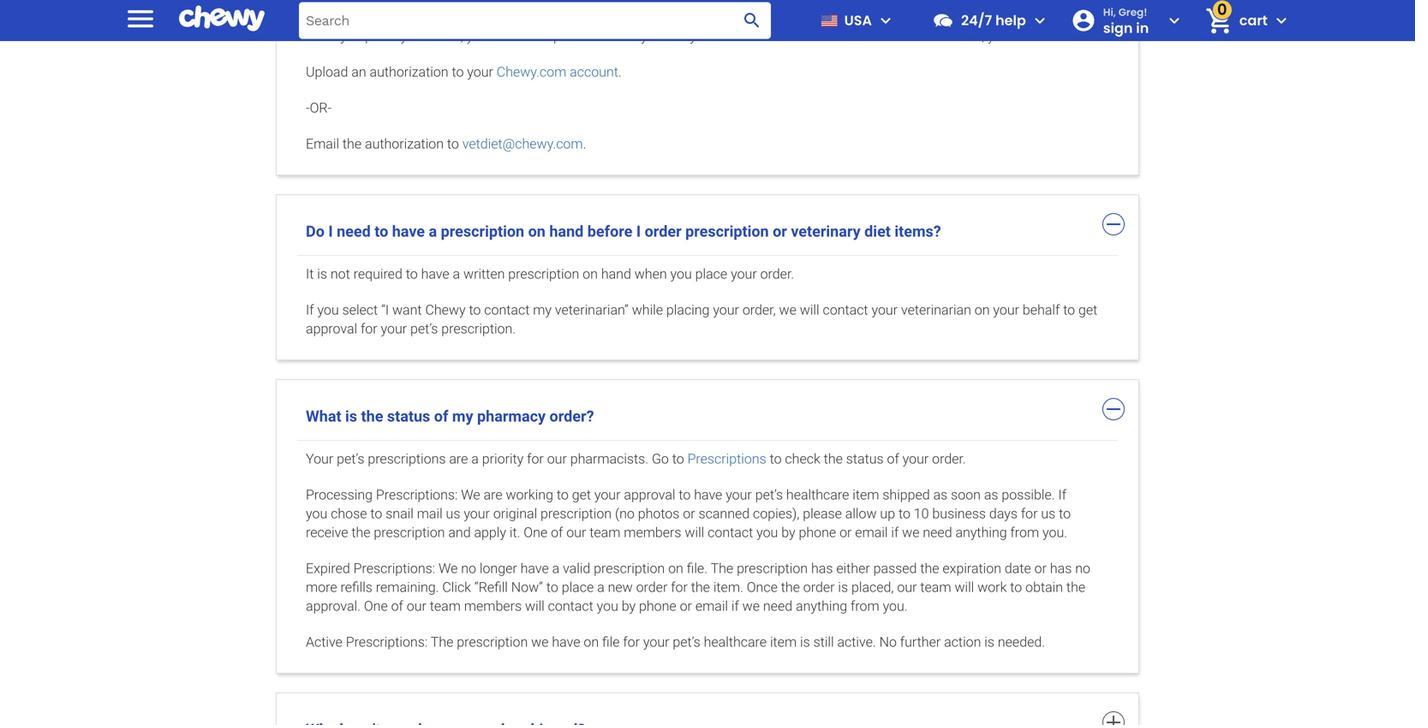 Task type: locate. For each thing, give the bounding box(es) containing it.
phone up active prescriptions: the prescription we have on file for your pet's healthcare item is still active. no further action is needed.
[[639, 598, 677, 615]]

0 horizontal spatial if
[[306, 302, 314, 318]]

us inside p to 10 business days for us to receive
[[1042, 506, 1056, 522]]

business
[[933, 506, 986, 522]]

1 horizontal spatial item
[[853, 487, 880, 503]]

(no
[[615, 506, 635, 522]]

0 vertical spatial get
[[1079, 302, 1098, 318]]

item inside "processing prescriptions: we are working to get your approval to have your pet's healthcare item shipped as soon as possible. if you"
[[853, 487, 880, 503]]

1 has from the left
[[812, 561, 833, 577]]

work
[[978, 580, 1007, 596]]

usa button
[[814, 0, 896, 41]]

items?
[[895, 223, 942, 241]]

0 horizontal spatial has
[[812, 561, 833, 577]]

will down "processing prescriptions: we are working to get your approval to have your pet's healthcare item shipped as soon as possible. if you"
[[685, 525, 705, 541]]

i
[[329, 223, 333, 241], [637, 223, 641, 241]]

anything down der
[[796, 598, 848, 615]]

once up "upload"
[[306, 28, 337, 44]]

1 vertical spatial need
[[923, 525, 953, 541]]

placing
[[667, 302, 710, 318]]

1 horizontal spatial hand
[[601, 266, 632, 282]]

0 vertical spatial one
[[524, 525, 548, 541]]

0 horizontal spatial approval
[[306, 321, 357, 337]]

status up shipped
[[847, 451, 884, 467]]

for inside p to 10 business days for us to receive
[[1021, 506, 1038, 522]]

1 horizontal spatial place
[[562, 580, 594, 596]]

0 horizontal spatial once
[[306, 28, 337, 44]]

prescription.
[[442, 321, 516, 337]]

chewy support image
[[932, 9, 955, 32]]

1 vertical spatial hand
[[601, 266, 632, 282]]

you down copies)
[[757, 525, 778, 541]]

our up valid on the left bottom of the page
[[567, 525, 587, 541]]

team down 'expiration'
[[921, 580, 952, 596]]

0 vertical spatial the
[[711, 561, 734, 577]]

order up when
[[645, 223, 682, 241]]

prescriptions:
[[376, 487, 458, 503], [354, 561, 435, 577], [346, 634, 428, 651]]

active
[[306, 634, 343, 651]]

-or-
[[306, 100, 332, 116]]

our inside der is placed, our team will work to obtain the approval.
[[898, 580, 917, 596]]

are
[[449, 451, 468, 467], [484, 487, 503, 503]]

what
[[306, 408, 342, 426]]

of
[[434, 408, 449, 426], [887, 451, 900, 467], [551, 525, 563, 541], [391, 598, 404, 615]]

p to 10 business days for us to receive
[[306, 506, 1071, 541]]

pet's down der is placed, our team will work to obtain the approval.
[[673, 634, 701, 651]]

click
[[443, 580, 471, 596]]

0 horizontal spatial order.
[[761, 266, 795, 282]]

is for the
[[345, 408, 357, 426]]

the prescription and apply it. one of our team members will contact you
[[352, 525, 778, 541]]

no
[[461, 561, 477, 577], [1076, 561, 1091, 577]]

0 horizontal spatial email
[[696, 598, 728, 615]]

.
[[619, 64, 622, 80], [583, 136, 587, 152], [1065, 525, 1068, 541], [905, 598, 908, 615]]

0 horizontal spatial from
[[851, 598, 880, 615]]

1 vertical spatial chewy
[[425, 302, 466, 318]]

0 horizontal spatial place
[[365, 28, 397, 44]]

you up upload an authorization to your chewy.com account .
[[467, 28, 489, 44]]

we up click
[[439, 561, 458, 577]]

is for not
[[317, 266, 327, 282]]

working
[[506, 487, 554, 503]]

0 horizontal spatial phone
[[639, 598, 677, 615]]

we inside expired prescriptions: we no longer have a valid prescription on file. the prescription has either passed the expiration date or has no more refills remaining. click "refill now" to place a new order for the item. once the or
[[439, 561, 458, 577]]

if down 'item.'
[[732, 598, 739, 615]]

once inside expired prescriptions: we no longer have a valid prescription on file. the prescription has either passed the expiration date or has no more refills remaining. click "refill now" to place a new order for the item. once the or
[[747, 580, 778, 596]]

you down placed, at the bottom right of page
[[883, 598, 905, 615]]

1 horizontal spatial need
[[764, 598, 793, 615]]

veterinary
[[791, 223, 861, 241]]

1 i from the left
[[329, 223, 333, 241]]

1 vertical spatial are
[[484, 487, 503, 503]]

the right 'obtain'
[[1067, 580, 1086, 596]]

upload
[[306, 64, 348, 80]]

1 vertical spatial order
[[636, 580, 668, 596]]

you left can:
[[988, 28, 1010, 44]]

what is the status of my pharmacy order? element
[[297, 440, 1118, 661]]

approval inside if you select "i want chewy to contact my veterinarian" while placing your order, we will contact your veterinarian on your behalf to get approval for your pet's prescription.
[[306, 321, 357, 337]]

0 vertical spatial email if
[[856, 525, 899, 541]]

hand
[[550, 223, 584, 241], [601, 266, 632, 282]]

by
[[782, 525, 796, 541], [622, 598, 636, 615]]

0 vertical spatial healthcare
[[787, 487, 850, 503]]

for inside if you select "i want chewy to contact my veterinarian" while placing your order, we will contact your veterinarian on your behalf to get approval for your pet's prescription.
[[361, 321, 378, 337]]

team inside der is placed, our team will work to obtain the approval.
[[921, 580, 952, 596]]

we for are
[[461, 487, 480, 503]]

order. up the soon
[[933, 451, 967, 467]]

for
[[587, 28, 604, 44], [741, 28, 758, 44], [361, 321, 378, 337], [527, 451, 544, 467], [1021, 506, 1038, 522], [671, 580, 688, 596], [623, 634, 640, 651]]

check
[[785, 451, 821, 467]]

us down "possible."
[[1042, 506, 1056, 522]]

if right "possible."
[[1059, 487, 1067, 503]]

1 vertical spatial members
[[464, 598, 522, 615]]

chose to snail mail us your original prescription (no photos or scanned copies) , please allow u
[[331, 506, 888, 522]]

1 vertical spatial email
[[696, 598, 728, 615]]

2 as from the left
[[985, 487, 999, 503]]

prescription down one of our team members will contact you
[[457, 634, 528, 651]]

your up shipped
[[903, 451, 929, 467]]

2 vertical spatial place
[[562, 580, 594, 596]]

the inside der is placed, our team will work to obtain the approval.
[[1067, 580, 1086, 596]]

mail
[[417, 506, 443, 522]]

priority
[[482, 451, 524, 467]]

or up still
[[804, 580, 816, 596]]

we up and
[[461, 487, 480, 503]]

hand left before
[[550, 223, 584, 241]]

0 vertical spatial from
[[1011, 525, 1040, 541]]

cart
[[1240, 11, 1268, 30]]

1 vertical spatial the
[[431, 634, 454, 651]]

the right the check
[[824, 451, 843, 467]]

0 horizontal spatial are
[[449, 451, 468, 467]]

from down days
[[1011, 525, 1040, 541]]

soon
[[951, 487, 981, 503]]

prescriptions: down remaining.
[[346, 634, 428, 651]]

one down refills
[[364, 598, 388, 615]]

hand left when
[[601, 266, 632, 282]]

1 horizontal spatial order.
[[933, 451, 967, 467]]

item left still
[[770, 634, 797, 651]]

1 horizontal spatial the
[[711, 561, 734, 577]]

either
[[837, 561, 871, 577]]

needed.
[[998, 634, 1046, 651]]

if inside if you select "i want chewy to contact my veterinarian" while placing your order, we will contact your veterinarian on your behalf to get approval for your pet's prescription.
[[306, 302, 314, 318]]

sign
[[1104, 18, 1133, 37]]

1 horizontal spatial anything
[[956, 525, 1008, 541]]

you right when
[[671, 266, 692, 282]]

on inside expired prescriptions: we no longer have a valid prescription on file. the prescription has either passed the expiration date or has no more refills remaining. click "refill now" to place a new order for the item. once the or
[[669, 561, 684, 577]]

2 i from the left
[[637, 223, 641, 241]]

we
[[461, 487, 480, 503], [439, 561, 458, 577]]

0 vertical spatial approval
[[306, 321, 357, 337]]

0 horizontal spatial email if
[[696, 598, 739, 615]]

0 horizontal spatial anything
[[796, 598, 848, 615]]

order,
[[430, 28, 464, 44], [743, 302, 776, 318]]

is inside do i need to have a prescription on hand before i order prescription or veterinary diet items? element
[[317, 266, 327, 282]]

1 vertical spatial healthcare
[[704, 634, 767, 651]]

is right it
[[317, 266, 327, 282]]

team down chose to snail mail us your original prescription (no photos or scanned copies) , please allow u
[[590, 525, 621, 541]]

2 horizontal spatial team
[[921, 580, 952, 596]]

to left the check
[[770, 451, 782, 467]]

1 vertical spatial status
[[847, 451, 884, 467]]

menu image
[[123, 1, 158, 36], [876, 10, 896, 31]]

1 horizontal spatial chewy
[[607, 28, 648, 44]]

your left vet
[[690, 28, 717, 44]]

anything
[[956, 525, 1008, 541], [796, 598, 848, 615]]

0 horizontal spatial status
[[387, 408, 430, 426]]

1 horizontal spatial one
[[524, 525, 548, 541]]

while
[[632, 302, 663, 318]]

receive
[[306, 525, 348, 541]]

email down allow
[[856, 525, 888, 541]]

prescriptions: inside expired prescriptions: we no longer have a valid prescription on file. the prescription has either passed the expiration date or has no more refills remaining. click "refill now" to place a new order for the item. once the or
[[354, 561, 435, 577]]

on
[[528, 223, 546, 241], [583, 266, 598, 282], [975, 302, 990, 318], [669, 561, 684, 577], [584, 634, 599, 651]]

we need anything from you .
[[903, 525, 1068, 541], [743, 598, 908, 615]]

the inside expired prescriptions: we no longer have a valid prescription on file. the prescription has either passed the expiration date or has no more refills remaining. click "refill now" to place a new order for the item. once the or
[[711, 561, 734, 577]]

the down the file.
[[691, 580, 710, 596]]

0 vertical spatial are
[[449, 451, 468, 467]]

0 vertical spatial if
[[306, 302, 314, 318]]

0 horizontal spatial team
[[430, 598, 461, 615]]

has up 'obtain'
[[1051, 561, 1072, 577]]

have inside "processing prescriptions: we are working to get your approval to have your pet's healthcare item shipped as soon as possible. if you"
[[694, 487, 723, 503]]

menu image inside usa dropdown button
[[876, 10, 896, 31]]

item.
[[714, 580, 744, 596]]

0 horizontal spatial no
[[461, 561, 477, 577]]

is
[[317, 266, 327, 282], [345, 408, 357, 426], [839, 580, 849, 596], [800, 634, 810, 651], [985, 634, 995, 651]]

of up valid on the left bottom of the page
[[551, 525, 563, 541]]

1 vertical spatial if
[[1059, 487, 1067, 503]]

prescription right written
[[508, 266, 580, 282]]

1 horizontal spatial my
[[533, 302, 552, 318]]

1 horizontal spatial no
[[1076, 561, 1091, 577]]

are inside "processing prescriptions: we are working to get your approval to have your pet's healthcare item shipped as soon as possible. if you"
[[484, 487, 503, 503]]

my left pharmacy
[[452, 408, 474, 426]]

authorization for an
[[370, 64, 449, 80]]

vet
[[720, 28, 738, 44]]

file.
[[687, 561, 708, 577]]

order. inside what is the status of my pharmacy order? element
[[933, 451, 967, 467]]

0 vertical spatial phone
[[799, 525, 837, 541]]

of down remaining.
[[391, 598, 404, 615]]

0 horizontal spatial my
[[452, 408, 474, 426]]

prescription inside do i need to have a prescription on hand before i order prescription or veterinary diet items? element
[[508, 266, 580, 282]]

has
[[812, 561, 833, 577], [1051, 561, 1072, 577]]

have up want
[[421, 266, 450, 282]]

from down placed, at the bottom right of page
[[851, 598, 880, 615]]

1 vertical spatial phone
[[639, 598, 677, 615]]

healthcare down 'item.'
[[704, 634, 767, 651]]

your
[[401, 28, 427, 44], [690, 28, 717, 44], [467, 64, 494, 80], [731, 266, 757, 282], [713, 302, 740, 318], [872, 302, 898, 318], [994, 302, 1020, 318], [381, 321, 407, 337], [903, 451, 929, 467], [595, 487, 621, 503], [726, 487, 752, 503], [464, 506, 490, 522], [644, 634, 670, 651]]

account menu image
[[1165, 10, 1185, 31]]

will down 'expiration'
[[955, 580, 975, 596]]

have up scanned
[[694, 487, 723, 503]]

1 horizontal spatial we
[[461, 487, 480, 503]]

team
[[590, 525, 621, 541], [921, 580, 952, 596], [430, 598, 461, 615]]

to inside expired prescriptions: we no longer have a valid prescription on file. the prescription has either passed the expiration date or has no more refills remaining. click "refill now" to place a new order for the item. once the or
[[547, 580, 559, 596]]

members down "refill
[[464, 598, 522, 615]]

0 vertical spatial we need anything from you .
[[903, 525, 1068, 541]]

are down "what is the status of my pharmacy order?"
[[449, 451, 468, 467]]

1 horizontal spatial order,
[[743, 302, 776, 318]]

item up allow
[[853, 487, 880, 503]]

team down click
[[430, 598, 461, 615]]

0 vertical spatial email
[[856, 525, 888, 541]]

order right new
[[636, 580, 668, 596]]

we need anything from you . down days
[[903, 525, 1068, 541]]

your
[[306, 451, 334, 467]]

order. inside do i need to have a prescription on hand before i order prescription or veterinary diet items? element
[[761, 266, 795, 282]]

in
[[1137, 18, 1150, 37]]

greg!
[[1119, 5, 1148, 19]]

0 vertical spatial by
[[782, 525, 796, 541]]

0 vertical spatial my
[[533, 302, 552, 318]]

the down click
[[431, 634, 454, 651]]

pharmacy
[[477, 408, 546, 426]]

i right before
[[637, 223, 641, 241]]

0 vertical spatial members
[[624, 525, 682, 541]]

order, right placing
[[743, 302, 776, 318]]

order?
[[550, 408, 594, 426]]

expired
[[306, 561, 350, 577]]

1 horizontal spatial are
[[484, 487, 503, 503]]

if
[[306, 302, 314, 318], [1059, 487, 1067, 503]]

1 vertical spatial one
[[364, 598, 388, 615]]

1 vertical spatial prescriptions:
[[354, 561, 435, 577]]

please
[[803, 506, 842, 522]]

1 vertical spatial team
[[921, 580, 952, 596]]

is for placed,
[[839, 580, 849, 596]]

service,
[[940, 28, 985, 44]]

veterinarian"
[[555, 302, 629, 318]]

pet's inside "processing prescriptions: we are working to get your approval to have your pet's healthcare item shipped as soon as possible. if you"
[[756, 487, 783, 503]]

members down photos at the left
[[624, 525, 682, 541]]

0 horizontal spatial us
[[446, 506, 461, 522]]

a
[[429, 223, 437, 241], [453, 266, 460, 282], [472, 451, 479, 467], [552, 561, 560, 577], [597, 580, 605, 596]]

as left the soon
[[934, 487, 948, 503]]

us up and
[[446, 506, 461, 522]]

or down expired prescriptions: we no longer have a valid prescription on file. the prescription has either passed the expiration date or has no more refills remaining. click "refill now" to place a new order for the item. once the or
[[680, 598, 692, 615]]

1 horizontal spatial once
[[747, 580, 778, 596]]

menu image right usa
[[876, 10, 896, 31]]

1 horizontal spatial healthcare
[[787, 487, 850, 503]]

chewy.com account link
[[497, 62, 619, 81]]

Product search field
[[299, 2, 771, 39]]

-
[[306, 100, 310, 116]]

on up the it is not required to have a written prescription on hand when you place your order.
[[528, 223, 546, 241]]

prescriptions: up remaining.
[[354, 561, 435, 577]]

2 us from the left
[[1042, 506, 1056, 522]]

1 vertical spatial by
[[622, 598, 636, 615]]

from
[[1011, 525, 1040, 541], [851, 598, 880, 615]]

will down veterinary
[[800, 302, 820, 318]]

behalf
[[1023, 302, 1060, 318]]

you down "possible."
[[1043, 525, 1065, 541]]

0 horizontal spatial if
[[732, 598, 739, 615]]

veterinarian
[[902, 302, 972, 318]]

prescription up new
[[594, 561, 665, 577]]

1 horizontal spatial us
[[1042, 506, 1056, 522]]

1 vertical spatial item
[[770, 634, 797, 651]]

prescriptions: inside "processing prescriptions: we are working to get your approval to have your pet's healthcare item shipped as soon as possible. if you"
[[376, 487, 458, 503]]

if down p
[[892, 525, 899, 541]]

1 vertical spatial order.
[[933, 451, 967, 467]]

0 vertical spatial order.
[[761, 266, 795, 282]]

healthcare up please
[[787, 487, 850, 503]]

your right file
[[644, 634, 670, 651]]

submit search image
[[742, 10, 763, 31]]

no right "date"
[[1076, 561, 1091, 577]]

authorization right the an
[[370, 64, 449, 80]]

0 horizontal spatial by
[[622, 598, 636, 615]]

1 horizontal spatial get
[[1079, 302, 1098, 318]]

if
[[892, 525, 899, 541], [732, 598, 739, 615]]

account
[[570, 64, 619, 80]]

photos
[[638, 506, 680, 522]]

on left the file.
[[669, 561, 684, 577]]

our
[[547, 451, 567, 467], [567, 525, 587, 541], [898, 580, 917, 596], [407, 598, 427, 615]]

1 vertical spatial we
[[439, 561, 458, 577]]

1 us from the left
[[446, 506, 461, 522]]

0 vertical spatial prescriptions:
[[376, 487, 458, 503]]

0 vertical spatial item
[[853, 487, 880, 503]]

our down order?
[[547, 451, 567, 467]]

your left behalf
[[994, 302, 1020, 318]]

we inside "processing prescriptions: we are working to get your approval to have your pet's healthcare item shipped as soon as possible. if you"
[[461, 487, 480, 503]]

prescription up the prescription and apply it. one of our team members will contact you
[[541, 506, 612, 522]]

24/7 help link
[[926, 0, 1027, 41]]

your up if you select "i want chewy to contact my veterinarian" while placing your order, we will contact your veterinarian on your behalf to get approval for your pet's prescription.
[[731, 266, 757, 282]]

email
[[856, 525, 888, 541], [696, 598, 728, 615]]

10
[[914, 506, 929, 522]]

0 vertical spatial hand
[[550, 223, 584, 241]]

an
[[352, 64, 367, 80]]

order. down veterinary
[[761, 266, 795, 282]]

you up receive
[[306, 506, 328, 522]]

help menu image
[[1030, 10, 1051, 31]]

is inside der is placed, our team will work to obtain the approval.
[[839, 580, 849, 596]]

pet's down want
[[411, 321, 438, 337]]

new
[[608, 580, 633, 596]]

for down select at the top of the page
[[361, 321, 378, 337]]

valid
[[563, 561, 591, 577]]

authorization right email
[[365, 136, 444, 152]]

chewy up account
[[607, 28, 648, 44]]

we need anything from you . down der
[[743, 598, 908, 615]]

you inside "processing prescriptions: we are working to get your approval to have your pet's healthcare item shipped as soon as possible. if you"
[[306, 506, 328, 522]]

1 horizontal spatial i
[[637, 223, 641, 241]]

0 vertical spatial anything
[[956, 525, 1008, 541]]

authorization
[[370, 64, 449, 80], [365, 136, 444, 152]]

members
[[624, 525, 682, 541], [464, 598, 522, 615]]

have inside do i need to have a prescription on hand before i order prescription or veterinary diet items? element
[[421, 266, 450, 282]]

1 horizontal spatial if
[[1059, 487, 1067, 503]]

order, up upload an authorization to your chewy.com account .
[[430, 28, 464, 44]]

the right passed
[[921, 561, 940, 577]]

1 horizontal spatial by
[[782, 525, 796, 541]]

passed
[[874, 561, 917, 577]]

to up the required
[[375, 223, 388, 241]]



Task type: vqa. For each thing, say whether or not it's contained in the screenshot.
$52.24 lb
no



Task type: describe. For each thing, give the bounding box(es) containing it.
or-
[[310, 100, 332, 116]]

prescriptions
[[688, 451, 767, 467]]

1 vertical spatial anything
[[796, 598, 848, 615]]

on up veterinarian"
[[583, 266, 598, 282]]

0 vertical spatial once
[[306, 28, 337, 44]]

still
[[814, 634, 834, 651]]

your right placing
[[713, 302, 740, 318]]

will down now"
[[525, 598, 545, 615]]

your up scanned
[[726, 487, 752, 503]]

to right working
[[557, 487, 569, 503]]

file
[[603, 634, 620, 651]]

healthcare inside "processing prescriptions: we are working to get your approval to have your pet's healthcare item shipped as soon as possible. if you"
[[787, 487, 850, 503]]

have left file
[[552, 634, 581, 651]]

1 vertical spatial we need anything from you .
[[743, 598, 908, 615]]

1 horizontal spatial phone
[[799, 525, 837, 541]]

authorization.
[[761, 28, 844, 44]]

1 as from the left
[[934, 487, 948, 503]]

vetdiet@chewy.com link
[[463, 134, 583, 153]]

more
[[306, 580, 337, 596]]

der
[[816, 580, 835, 596]]

are for we
[[484, 487, 503, 503]]

0 horizontal spatial item
[[770, 634, 797, 651]]

faster
[[901, 28, 936, 44]]

prescription up written
[[441, 223, 525, 241]]

2 vertical spatial team
[[430, 598, 461, 615]]

to left snail
[[371, 506, 383, 522]]

0 horizontal spatial menu image
[[123, 1, 158, 36]]

to right days
[[1059, 506, 1071, 522]]

we for no
[[439, 561, 458, 577]]

1 horizontal spatial status
[[847, 451, 884, 467]]

the right what at bottom left
[[361, 408, 383, 426]]

2 horizontal spatial need
[[923, 525, 953, 541]]

cart link
[[1199, 0, 1268, 41]]

pet's right your
[[337, 451, 365, 467]]

1 no from the left
[[461, 561, 477, 577]]

the left "option" at the top of the page
[[524, 28, 543, 44]]

it is not required to have a written prescription on hand when you place your order.
[[306, 266, 795, 282]]

Search text field
[[299, 2, 771, 39]]

contact down scanned
[[708, 525, 754, 541]]

if inside "processing prescriptions: we are working to get your approval to have your pet's healthcare item shipped as soon as possible. if you"
[[1059, 487, 1067, 503]]

for inside expired prescriptions: we no longer have a valid prescription on file. the prescription has either passed the expiration date or has no more refills remaining. click "refill now" to place a new order for the item. once the or
[[671, 580, 688, 596]]

upload an authorization to your chewy.com account .
[[306, 64, 622, 80]]

to right go
[[673, 451, 685, 467]]

to right behalf
[[1064, 302, 1076, 318]]

active.
[[838, 634, 876, 651]]

is left still
[[800, 634, 810, 651]]

you up the an
[[340, 28, 362, 44]]

0 vertical spatial order
[[645, 223, 682, 241]]

contact up prescription.
[[484, 302, 530, 318]]

for right priority
[[527, 451, 544, 467]]

prescriptions: for one of our team members will contact you
[[354, 561, 435, 577]]

copies)
[[753, 506, 797, 522]]

call
[[666, 28, 687, 44]]

2 has from the left
[[1051, 561, 1072, 577]]

cart menu image
[[1272, 10, 1292, 31]]

you down new
[[597, 598, 619, 615]]

0 vertical spatial if
[[892, 525, 899, 541]]

further
[[901, 634, 941, 651]]

before
[[588, 223, 633, 241]]

for
[[847, 28, 867, 44]]

have up the chewy.com
[[492, 28, 520, 44]]

or up 'obtain'
[[1035, 561, 1047, 577]]

0 vertical spatial place
[[365, 28, 397, 44]]

prescription down snail
[[374, 525, 445, 541]]

2 vertical spatial prescriptions:
[[346, 634, 428, 651]]

to left call
[[651, 28, 663, 44]]

contact down valid on the left bottom of the page
[[548, 598, 594, 615]]

prescriptions
[[368, 451, 446, 467]]

your up apply
[[464, 506, 490, 522]]

it.
[[510, 525, 521, 541]]

prescriptions link
[[688, 450, 767, 469]]

to up 'email the authorization to vetdiet@chewy.com .'
[[452, 64, 464, 80]]

for right "option" at the top of the page
[[587, 28, 604, 44]]

,
[[797, 506, 800, 522]]

have up the required
[[392, 223, 425, 241]]

0 horizontal spatial the
[[431, 634, 454, 651]]

written
[[464, 266, 505, 282]]

der is placed, our team will work to obtain the approval.
[[306, 580, 1086, 615]]

1 horizontal spatial from
[[1011, 525, 1040, 541]]

help
[[996, 11, 1027, 30]]

your pet's prescriptions are a priority for our pharmacists. go to prescriptions to check the status of your order.
[[306, 451, 967, 467]]

obtain
[[1026, 580, 1064, 596]]

chewy home image
[[179, 0, 265, 37]]

to up prescription.
[[469, 302, 481, 318]]

do i need to have a prescription on hand before i order prescription or veterinary diet items? element
[[297, 255, 1118, 347]]

1 horizontal spatial email if
[[856, 525, 899, 541]]

you inside if you select "i want chewy to contact my veterinarian" while placing your order, we will contact your veterinarian on your behalf to get approval for your pet's prescription.
[[317, 302, 339, 318]]

0 vertical spatial status
[[387, 408, 430, 426]]

your down "i
[[381, 321, 407, 337]]

1 vertical spatial from
[[851, 598, 880, 615]]

have inside expired prescriptions: we no longer have a valid prescription on file. the prescription has either passed the expiration date or has no more refills remaining. click "refill now" to place a new order for the item. once the or
[[521, 561, 549, 577]]

0 horizontal spatial need
[[337, 223, 371, 241]]

hi,
[[1104, 5, 1117, 19]]

get inside "processing prescriptions: we are working to get your approval to have your pet's healthcare item shipped as soon as possible. if you"
[[572, 487, 591, 503]]

place inside do i need to have a prescription on hand before i order prescription or veterinary diet items? element
[[696, 266, 728, 282]]

for right file
[[623, 634, 640, 651]]

for right vet
[[741, 28, 758, 44]]

0 horizontal spatial one
[[364, 598, 388, 615]]

your up upload an authorization to your chewy.com account .
[[401, 28, 427, 44]]

1 vertical spatial my
[[452, 408, 474, 426]]

vetdiet@chewy.com
[[463, 136, 583, 152]]

is right action
[[985, 634, 995, 651]]

shipped
[[883, 487, 930, 503]]

order, inside if you select "i want chewy to contact my veterinarian" while placing your order, we will contact your veterinarian on your behalf to get approval for your pet's prescription.
[[743, 302, 776, 318]]

0 horizontal spatial hand
[[550, 223, 584, 241]]

or right photos at the left
[[683, 506, 696, 522]]

remaining.
[[376, 580, 439, 596]]

your left veterinarian
[[872, 302, 898, 318]]

snail
[[386, 506, 414, 522]]

required
[[354, 266, 403, 282]]

it
[[306, 266, 314, 282]]

placed,
[[852, 580, 894, 596]]

original
[[494, 506, 538, 522]]

pharmacists.
[[571, 451, 649, 467]]

on inside if you select "i want chewy to contact my veterinarian" while placing your order, we will contact your veterinarian on your behalf to get approval for your pet's prescription.
[[975, 302, 990, 318]]

to right p
[[899, 506, 911, 522]]

now"
[[511, 580, 543, 596]]

24/7 help
[[962, 11, 1027, 30]]

usa
[[845, 11, 872, 30]]

2 no from the left
[[1076, 561, 1091, 577]]

approval.
[[306, 598, 361, 615]]

one of our team members will contact you
[[364, 598, 619, 615]]

want
[[393, 302, 422, 318]]

1 horizontal spatial email
[[856, 525, 888, 541]]

to up p to 10 business days for us to receive
[[679, 487, 691, 503]]

go
[[652, 451, 669, 467]]

1 horizontal spatial members
[[624, 525, 682, 541]]

contact down veterinary
[[823, 302, 869, 318]]

items image
[[1204, 6, 1235, 36]]

place inside expired prescriptions: we no longer have a valid prescription on file. the prescription has either passed the expiration date or has no more refills remaining. click "refill now" to place a new order for the item. once the or
[[562, 580, 594, 596]]

even
[[870, 28, 898, 44]]

or left veterinary
[[773, 223, 787, 241]]

to inside der is placed, our team will work to obtain the approval.
[[1011, 580, 1023, 596]]

on left file
[[584, 634, 599, 651]]

do
[[306, 223, 325, 241]]

u
[[881, 506, 888, 522]]

processing prescriptions: we are working to get your approval to have your pet's healthcare item shipped as soon as possible. if you
[[306, 487, 1067, 522]]

select
[[342, 302, 378, 318]]

if you select "i want chewy to contact my veterinarian" while placing your order, we will contact your veterinarian on your behalf to get approval for your pet's prescription.
[[306, 302, 1098, 337]]

option
[[546, 28, 584, 44]]

chose
[[331, 506, 367, 522]]

refills
[[341, 580, 373, 596]]

0 vertical spatial chewy
[[607, 28, 648, 44]]

possible.
[[1002, 487, 1055, 503]]

diet
[[865, 223, 891, 241]]

can:
[[1013, 28, 1038, 44]]

the left der
[[781, 580, 800, 596]]

get inside if you select "i want chewy to contact my veterinarian" while placing your order, we will contact your veterinarian on your behalf to get approval for your pet's prescription.
[[1079, 302, 1098, 318]]

1 vertical spatial email if
[[696, 598, 739, 615]]

0 horizontal spatial order,
[[430, 28, 464, 44]]

or down allow
[[840, 525, 852, 541]]

my inside if you select "i want chewy to contact my veterinarian" while placing your order, we will contact your veterinarian on your behalf to get approval for your pet's prescription.
[[533, 302, 552, 318]]

0 vertical spatial team
[[590, 525, 621, 541]]

will inside if you select "i want chewy to contact my veterinarian" while placing your order, we will contact your veterinarian on your behalf to get approval for your pet's prescription.
[[800, 302, 820, 318]]

are for prescriptions
[[449, 451, 468, 467]]

prescription up 'item.'
[[737, 561, 808, 577]]

"i
[[381, 302, 389, 318]]

apply
[[474, 525, 506, 541]]

chewy.com
[[497, 64, 567, 80]]

and
[[449, 525, 471, 541]]

we inside if you select "i want chewy to contact my veterinarian" while placing your order, we will contact your veterinarian on your behalf to get approval for your pet's prescription.
[[780, 302, 797, 318]]

to left vetdiet@chewy.com in the left of the page
[[447, 136, 459, 152]]

do i need to have a prescription on hand before i order prescription or veterinary diet items?
[[306, 223, 942, 241]]

the right email
[[343, 136, 362, 152]]

prescriptions: for to snail mail us your
[[376, 487, 458, 503]]

order inside expired prescriptions: we no longer have a valid prescription on file. the prescription has either passed the expiration date or has no more refills remaining. click "refill now" to place a new order for the item. once the or
[[636, 580, 668, 596]]

p
[[888, 506, 896, 522]]

scanned
[[699, 506, 750, 522]]

0 horizontal spatial healthcare
[[704, 634, 767, 651]]

your up chose to snail mail us your original prescription (no photos or scanned copies) , please allow u
[[595, 487, 621, 503]]

what is the status of my pharmacy order?
[[306, 408, 594, 426]]

date
[[1005, 561, 1032, 577]]

prescription up do i need to have a prescription on hand before i order prescription or veterinary diet items? element
[[686, 223, 769, 241]]

allow
[[846, 506, 877, 522]]

will inside der is placed, our team will work to obtain the approval.
[[955, 580, 975, 596]]

to right the required
[[406, 266, 418, 282]]

no
[[880, 634, 897, 651]]

not
[[331, 266, 350, 282]]

when
[[635, 266, 667, 282]]

our down remaining.
[[407, 598, 427, 615]]

pet's inside if you select "i want chewy to contact my veterinarian" while placing your order, we will contact your veterinarian on your behalf to get approval for your pet's prescription.
[[411, 321, 438, 337]]

approval inside "processing prescriptions: we are working to get your approval to have your pet's healthcare item shipped as soon as possible. if you"
[[624, 487, 676, 503]]

of up shipped
[[887, 451, 900, 467]]

chewy inside if you select "i want chewy to contact my veterinarian" while placing your order, we will contact your veterinarian on your behalf to get approval for your pet's prescription.
[[425, 302, 466, 318]]

your left the chewy.com
[[467, 64, 494, 80]]

of up prescriptions
[[434, 408, 449, 426]]

the down chose
[[352, 525, 371, 541]]

longer
[[480, 561, 517, 577]]

authorization for the
[[365, 136, 444, 152]]



